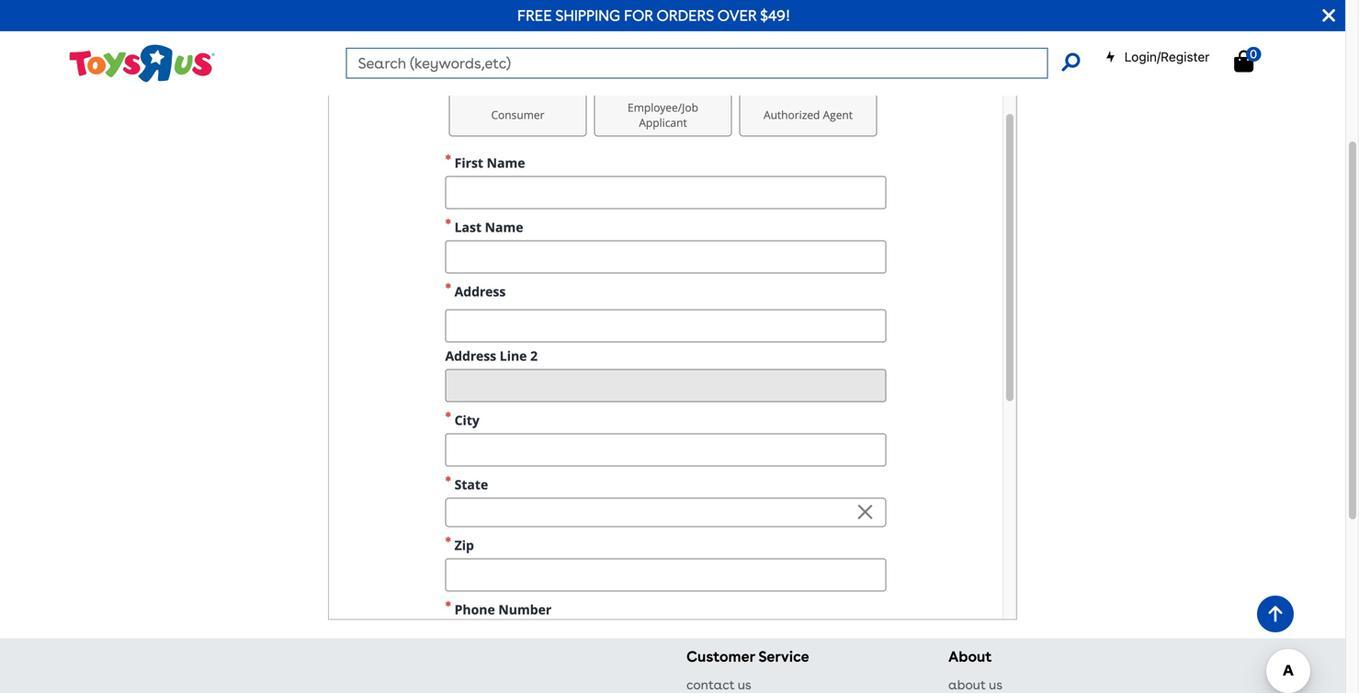 Task type: locate. For each thing, give the bounding box(es) containing it.
us
[[738, 677, 752, 693], [989, 677, 1003, 693]]

customer
[[687, 648, 755, 666]]

toys r us image
[[68, 43, 215, 84]]

about us
[[949, 677, 1003, 693]]

1 horizontal spatial us
[[989, 677, 1003, 693]]

contact us
[[687, 677, 752, 693]]

login/register button
[[1106, 48, 1210, 66]]

0 horizontal spatial us
[[738, 677, 752, 693]]

None search field
[[346, 48, 1081, 79]]

Enter Keyword or Item No. search field
[[346, 48, 1049, 79]]

service
[[759, 648, 810, 666]]

us for about
[[989, 677, 1003, 693]]

contact
[[687, 677, 735, 693]]

over
[[718, 6, 757, 24]]

free shipping for orders over $49! link
[[518, 6, 791, 24]]

customer service
[[687, 648, 810, 666]]

0
[[1251, 47, 1258, 61]]

close button image
[[1323, 6, 1336, 26]]

us down customer service
[[738, 677, 752, 693]]

contact us link
[[687, 677, 752, 693]]

about
[[949, 648, 992, 666]]

0 link
[[1235, 47, 1273, 73]]

us right the about
[[989, 677, 1003, 693]]

shopping bag image
[[1235, 50, 1254, 72]]

2 us from the left
[[989, 677, 1003, 693]]

1 us from the left
[[738, 677, 752, 693]]



Task type: describe. For each thing, give the bounding box(es) containing it.
$49!
[[761, 6, 791, 24]]

us for customer service
[[738, 677, 752, 693]]

orders
[[657, 6, 714, 24]]

about us link
[[949, 677, 1003, 693]]

free shipping for orders over $49!
[[518, 6, 791, 24]]

about
[[949, 677, 986, 693]]

login/register
[[1125, 49, 1210, 64]]

for
[[624, 6, 653, 24]]

shipping
[[556, 6, 621, 24]]

free
[[518, 6, 552, 24]]



Task type: vqa. For each thing, say whether or not it's contained in the screenshot.
the bottommost the
no



